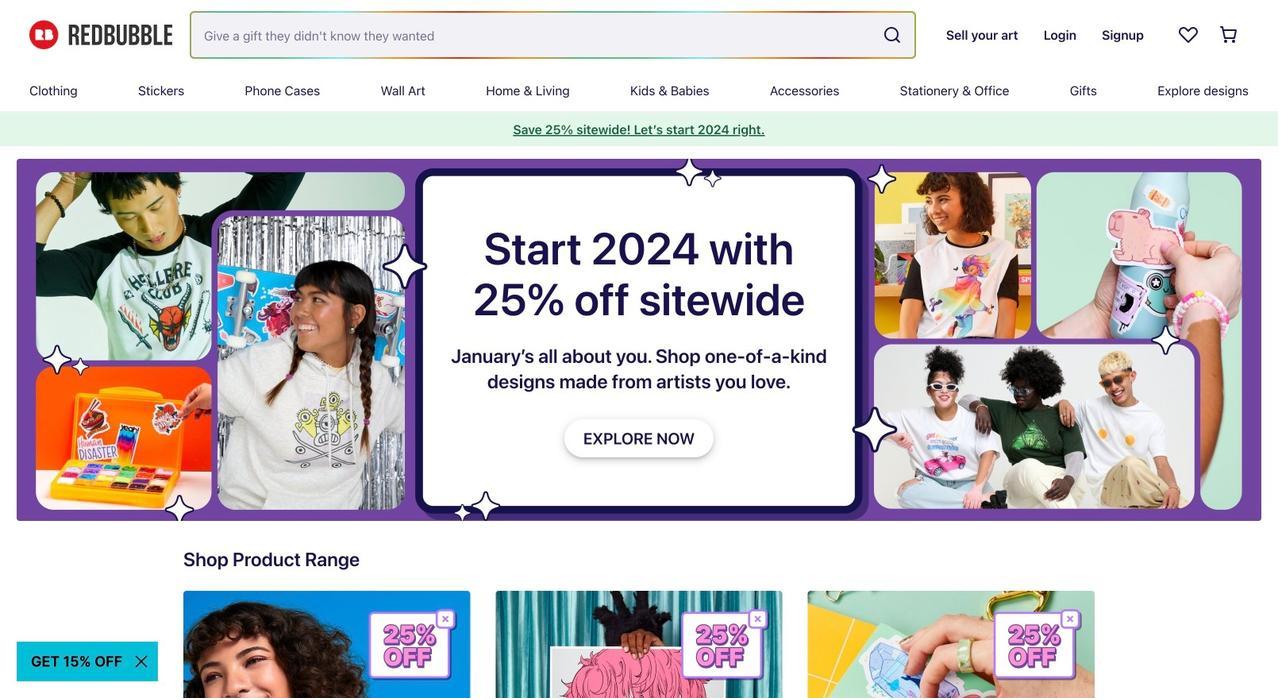 Task type: describe. For each thing, give the bounding box(es) containing it.
4 menu item from the left
[[381, 70, 426, 111]]

10 menu item from the left
[[1158, 70, 1249, 111]]

8 menu item from the left
[[900, 70, 1010, 111]]

Search term search field
[[191, 13, 877, 57]]

2 menu item from the left
[[138, 70, 184, 111]]

shop t-shirts image
[[183, 591, 470, 698]]

7 menu item from the left
[[770, 70, 840, 111]]



Task type: locate. For each thing, give the bounding box(es) containing it.
6 menu item from the left
[[631, 70, 710, 111]]

menu bar
[[29, 70, 1249, 111]]

None field
[[191, 13, 915, 57]]

5 menu item from the left
[[486, 70, 570, 111]]

shop stickers image
[[808, 591, 1095, 698]]

9 menu item from the left
[[1070, 70, 1097, 111]]

1 menu item from the left
[[29, 70, 78, 111]]

menu item
[[29, 70, 78, 111], [138, 70, 184, 111], [245, 70, 320, 111], [381, 70, 426, 111], [486, 70, 570, 111], [631, 70, 710, 111], [770, 70, 840, 111], [900, 70, 1010, 111], [1070, 70, 1097, 111], [1158, 70, 1249, 111]]

3 menu item from the left
[[245, 70, 320, 111]]

shop posters image
[[496, 591, 783, 698]]



Task type: vqa. For each thing, say whether or not it's contained in the screenshot.
FLAG OF US image at the right bottom of the page
no



